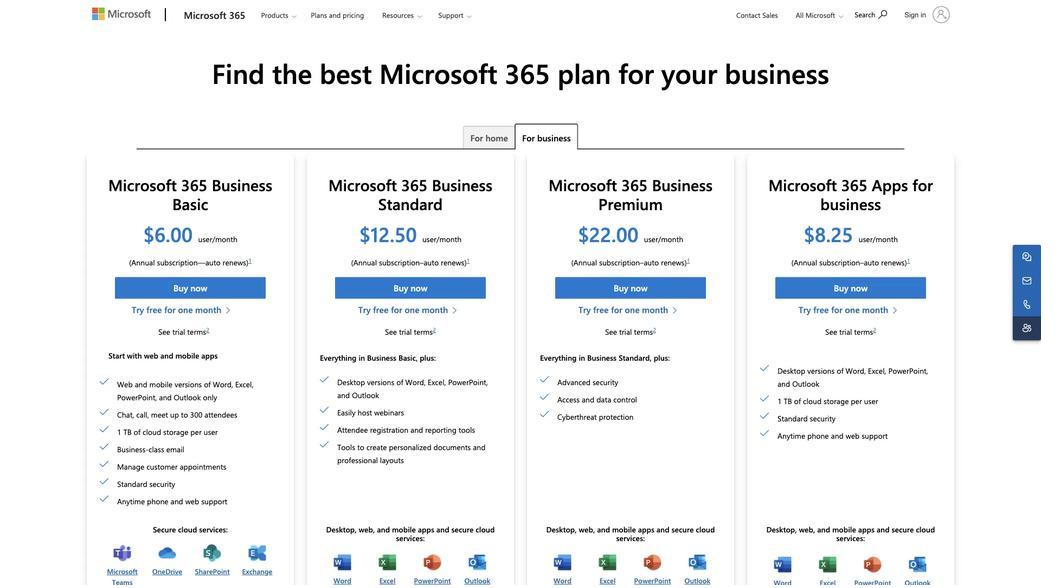 Task type: locate. For each thing, give the bounding box(es) containing it.
buy for the try free for one month 'link' corresponding to first buy now link from right
[[834, 282, 849, 294]]

1 horizontal spatial in
[[579, 353, 585, 363]]

1 horizontal spatial subscription–auto
[[599, 258, 659, 268]]

4 (annual from the left
[[791, 258, 817, 268]]

3 desktop, web, and mobile apps and secure cloud services: from the left
[[766, 525, 935, 544]]

for for second buy now link from the right
[[611, 304, 622, 316]]

subscription–auto down $8.25 user/month
[[819, 258, 879, 268]]

attendees
[[204, 410, 237, 420]]

2 (annual subscription–auto renews) 1 from the left
[[571, 257, 690, 268]]

start
[[108, 351, 125, 361]]

2 horizontal spatial security
[[810, 414, 836, 424]]

$6.00 user/month
[[143, 220, 237, 247]]

subscription–auto down $12.50 user/month
[[379, 258, 439, 268]]

standard
[[378, 193, 443, 214], [778, 414, 808, 424], [117, 479, 147, 489]]

user/month inside $12.50 user/month
[[422, 234, 462, 244]]

(annual subscription–auto renews) 1
[[351, 257, 470, 268], [571, 257, 690, 268], [791, 257, 910, 268]]

to
[[181, 410, 188, 420], [357, 442, 364, 452]]

2 renews) from the left
[[441, 258, 467, 268]]

2 secure from the left
[[672, 525, 694, 535]]

2 subscription–auto from the left
[[599, 258, 659, 268]]

data
[[597, 395, 611, 405]]

1 horizontal spatial support
[[862, 431, 888, 441]]

premium
[[598, 193, 663, 214]]

3 (annual subscription–auto renews) 1 from the left
[[791, 257, 910, 268]]

0 horizontal spatial excel,
[[235, 380, 254, 390]]

user/month for $12.50
[[422, 234, 462, 244]]

plus: for everything in business standard, plus:
[[654, 353, 670, 363]]

renews) right subscription—auto
[[223, 258, 248, 268]]

0 vertical spatial to
[[181, 410, 188, 420]]

free for 4th buy now link from right
[[146, 304, 162, 316]]

desktop, web, and mobile apps and secure cloud services: element
[[320, 525, 501, 586], [540, 525, 721, 586], [760, 525, 941, 586]]

one for the try free for one month 'link' related to second buy now link from the right
[[625, 304, 640, 316]]

(annual down '$8.25'
[[791, 258, 817, 268]]

1 vertical spatial support
[[201, 497, 227, 507]]

2 1 link from the left
[[467, 257, 470, 264]]

1 vertical spatial per
[[191, 427, 202, 437]]

business for basic,
[[367, 353, 396, 363]]

microsoft 365 apps for business
[[768, 174, 933, 214]]

business inside microsoft 365 business premium
[[652, 174, 713, 195]]

1 horizontal spatial (annual subscription–auto renews) 1
[[571, 257, 690, 268]]

1 link for $22.00
[[687, 257, 690, 264]]

2 try free for one month from the left
[[358, 304, 448, 316]]

3 month from the left
[[642, 304, 668, 316]]

0 vertical spatial user
[[864, 396, 878, 406]]

4 see trial terms from the left
[[825, 327, 873, 337]]

2 buy now from the left
[[394, 282, 427, 294]]

0 vertical spatial phone
[[807, 431, 829, 441]]

2 everything from the left
[[540, 353, 577, 363]]

user/month right $12.50
[[422, 234, 462, 244]]

3 try free for one month link from the left
[[578, 303, 683, 316]]

desktop, for second "desktop, web, and mobile apps and secure cloud services:" element from the right
[[546, 525, 577, 535]]

2 for from the left
[[522, 132, 535, 143]]

outlook inside web and mobile versions of word, excel, powerpoint, and outlook only
[[174, 393, 201, 403]]

1 for from the left
[[470, 132, 483, 143]]

2 now from the left
[[411, 282, 427, 294]]

microsoft for microsoft teams
[[107, 567, 138, 577]]

2 horizontal spatial desktop, web, and mobile apps and secure cloud services: element
[[760, 525, 941, 586]]

0 horizontal spatial security
[[149, 479, 175, 489]]

(annual down $6.00
[[129, 258, 155, 268]]

1 now from the left
[[190, 282, 207, 294]]

try free for one month link for first buy now link from right
[[799, 303, 903, 316]]

one for the try free for one month 'link' corresponding to first buy now link from right
[[845, 304, 860, 316]]

2 buy now link from the left
[[335, 277, 486, 299]]

3 see trial terms from the left
[[605, 327, 653, 337]]

0 vertical spatial anytime
[[778, 431, 805, 441]]

see trial terms for the try free for one month 'link' corresponding to 4th buy now link from right
[[158, 327, 206, 337]]

1 horizontal spatial per
[[851, 396, 862, 406]]

365 inside microsoft 365 business basic
[[181, 174, 207, 195]]

1 vertical spatial user
[[204, 427, 218, 437]]

2 vertical spatial business
[[820, 193, 881, 214]]

4 buy now link from the left
[[775, 277, 926, 299]]

3 secure from the left
[[892, 525, 914, 535]]

support
[[862, 431, 888, 441], [201, 497, 227, 507]]

now for first buy now link from right
[[851, 282, 868, 294]]

1 buy from the left
[[173, 282, 188, 294]]

1 vertical spatial business
[[537, 132, 571, 143]]

business for standard
[[432, 174, 492, 195]]

0 horizontal spatial secure
[[451, 525, 474, 535]]

start with web and mobile apps
[[108, 351, 218, 361]]

0 horizontal spatial support
[[201, 497, 227, 507]]

the
[[272, 54, 312, 91]]

3 terms from the left
[[634, 327, 653, 337]]

user/month for $8.25
[[859, 234, 898, 244]]

try free for one month link for second buy now link from the right
[[578, 303, 683, 316]]

trial
[[172, 327, 185, 337], [399, 327, 412, 337], [619, 327, 632, 337], [839, 327, 852, 337]]

microsoft 365 business basic
[[108, 174, 272, 214]]

renews) down $8.25 user/month
[[881, 258, 907, 268]]

2 plus: from the left
[[654, 353, 670, 363]]

4 buy now from the left
[[834, 282, 868, 294]]

1 horizontal spatial for
[[522, 132, 535, 143]]

buy for second buy now link from the left's the try free for one month 'link'
[[394, 282, 408, 294]]

subscription–auto
[[379, 258, 439, 268], [599, 258, 659, 268], [819, 258, 879, 268]]

buy now for the try free for one month 'link' related to second buy now link from the right
[[614, 282, 648, 294]]

2 month from the left
[[422, 304, 448, 316]]

1 horizontal spatial user
[[864, 396, 878, 406]]

to inside tools to create personalized documents and professional layouts
[[357, 442, 364, 452]]

try for the try free for one month 'link' corresponding to first buy now link from right
[[799, 304, 811, 316]]

1 desktop, web, and mobile apps and secure cloud services: from the left
[[326, 525, 495, 544]]

renews) for $22.00
[[661, 258, 687, 268]]

1 horizontal spatial excel,
[[428, 377, 446, 387]]

2 trial from the left
[[399, 327, 412, 337]]

0 horizontal spatial outlook
[[174, 393, 201, 403]]

security
[[593, 377, 618, 387], [810, 414, 836, 424], [149, 479, 175, 489]]

anytime phone and web support
[[778, 431, 888, 441], [117, 497, 227, 507]]

see for the try free for one month 'link' corresponding to 4th buy now link from right
[[158, 327, 170, 337]]

3 buy from the left
[[614, 282, 628, 294]]

desktop versions of word, excel, powerpoint, and outlook
[[778, 366, 928, 389], [337, 377, 488, 400]]

tools
[[459, 425, 475, 435]]

0 vertical spatial per
[[851, 396, 862, 406]]

1 try from the left
[[132, 304, 144, 316]]

in up advanced security
[[579, 353, 585, 363]]

3 one from the left
[[625, 304, 640, 316]]

365 inside microsoft 365 apps for business
[[841, 174, 868, 195]]

365 inside "link"
[[229, 8, 245, 21]]

free for first buy now link from right
[[813, 304, 829, 316]]

3 user/month from the left
[[644, 234, 683, 244]]

manage customer appointments
[[117, 462, 226, 472]]

2 free from the left
[[373, 304, 389, 316]]

(annual subscription–auto renews) 1 down $8.25 user/month
[[791, 257, 910, 268]]

1 horizontal spatial 1 tb of cloud storage per user
[[778, 396, 878, 406]]

services: for 1st "desktop, web, and mobile apps and secure cloud services:" element
[[396, 534, 425, 544]]

3 renews) from the left
[[661, 258, 687, 268]]

try free for one month for the try free for one month 'link' corresponding to first buy now link from right
[[799, 304, 888, 316]]

(annual for $6.00
[[129, 258, 155, 268]]

4 try free for one month link from the left
[[799, 303, 903, 316]]

renews) down $22.00 user/month
[[661, 258, 687, 268]]

web,
[[359, 525, 375, 535], [579, 525, 595, 535], [799, 525, 815, 535]]

365 inside microsoft 365 business premium
[[621, 174, 648, 195]]

0 horizontal spatial desktop, web, and mobile apps and secure cloud services: element
[[320, 525, 501, 586]]

month for the try free for one month 'link' related to second buy now link from the right
[[642, 304, 668, 316]]

1 horizontal spatial storage
[[824, 396, 849, 406]]

365
[[229, 8, 245, 21], [505, 54, 550, 91], [181, 174, 207, 195], [401, 174, 428, 195], [621, 174, 648, 195], [841, 174, 868, 195]]

4 try free for one month from the left
[[799, 304, 888, 316]]

2 desktop, from the left
[[546, 525, 577, 535]]

microsoft inside microsoft 365 apps for business
[[768, 174, 837, 195]]

0 horizontal spatial everything
[[320, 353, 357, 363]]

see for the try free for one month 'link' related to second buy now link from the right
[[605, 327, 617, 337]]

0 horizontal spatial standard
[[117, 479, 147, 489]]

0 horizontal spatial phone
[[147, 497, 168, 507]]

4 now from the left
[[851, 282, 868, 294]]

3 desktop, from the left
[[766, 525, 797, 535]]

2 vertical spatial powerpoint,
[[117, 393, 157, 403]]

storage
[[824, 396, 849, 406], [163, 427, 188, 437]]

1 horizontal spatial to
[[357, 442, 364, 452]]

3 subscription–auto from the left
[[819, 258, 879, 268]]

everything for everything in business standard, plus:
[[540, 353, 577, 363]]

3 see from the left
[[605, 327, 617, 337]]

0 horizontal spatial for
[[470, 132, 483, 143]]

1 (annual subscription–auto renews) 1 from the left
[[351, 257, 470, 268]]

2 web, from the left
[[579, 525, 595, 535]]

$22.00 user/month
[[578, 220, 683, 247]]

2 see trial terms from the left
[[385, 327, 433, 337]]

see trial terms for the try free for one month 'link' corresponding to first buy now link from right
[[825, 327, 873, 337]]

1 buy now from the left
[[173, 282, 207, 294]]

1 desktop, from the left
[[326, 525, 357, 535]]

4 free from the left
[[813, 304, 829, 316]]

1 horizontal spatial word,
[[405, 377, 426, 387]]

1 vertical spatial 1 tb of cloud storage per user
[[117, 427, 218, 437]]

and inside tools to create personalized documents and professional layouts
[[473, 442, 486, 452]]

to right 'up'
[[181, 410, 188, 420]]

3 try from the left
[[578, 304, 591, 316]]

2 horizontal spatial web
[[846, 431, 860, 441]]

1 see trial terms from the left
[[158, 327, 206, 337]]

1 one from the left
[[178, 304, 193, 316]]

subscription–auto down $22.00 user/month
[[599, 258, 659, 268]]

1 month from the left
[[195, 304, 221, 316]]

0 horizontal spatial web,
[[359, 525, 375, 535]]

user
[[864, 396, 878, 406], [204, 427, 218, 437]]

user/month down premium
[[644, 234, 683, 244]]

1 user/month from the left
[[198, 234, 237, 244]]

month
[[195, 304, 221, 316], [422, 304, 448, 316], [642, 304, 668, 316], [862, 304, 888, 316]]

0 vertical spatial anytime phone and web support
[[778, 431, 888, 441]]

1 horizontal spatial versions
[[367, 377, 394, 387]]

2 see from the left
[[385, 327, 397, 337]]

1 secure from the left
[[451, 525, 474, 535]]

3 (annual from the left
[[571, 258, 597, 268]]

exchange
[[242, 567, 272, 577]]

2 try free for one month link from the left
[[358, 303, 463, 316]]

365 for microsoft 365 business basic
[[181, 174, 207, 195]]

1 try free for one month link from the left
[[132, 303, 236, 316]]

buy
[[173, 282, 188, 294], [394, 282, 408, 294], [614, 282, 628, 294], [834, 282, 849, 294]]

pricing
[[343, 10, 364, 20]]

services: for second "desktop, web, and mobile apps and secure cloud services:" element from the right
[[616, 534, 645, 544]]

to up professional
[[357, 442, 364, 452]]

in for everything in business standard, plus:
[[579, 353, 585, 363]]

(annual subscription–auto renews) 1 down $22.00 user/month
[[571, 257, 690, 268]]

buy for the try free for one month 'link' related to second buy now link from the right
[[614, 282, 628, 294]]

1 link for $12.50
[[467, 257, 470, 264]]

(annual subscription–auto renews) 1 for $22.00
[[571, 257, 690, 268]]

renews) for $12.50
[[441, 258, 467, 268]]

0 horizontal spatial desktop, web, and mobile apps and secure cloud services:
[[326, 525, 495, 544]]

1 inside (annual subscription—auto renews) 1
[[248, 257, 252, 264]]

user/month for $6.00
[[198, 234, 237, 244]]

protection
[[599, 412, 634, 422]]

1 vertical spatial web
[[846, 431, 860, 441]]

365 for microsoft 365
[[229, 8, 245, 21]]

for
[[470, 132, 483, 143], [522, 132, 535, 143]]

0 horizontal spatial desktop
[[337, 377, 365, 387]]

web
[[144, 351, 158, 361], [846, 431, 860, 441], [185, 497, 199, 507]]

subscription–auto for $12.50
[[379, 258, 439, 268]]

now for second buy now link from the right
[[631, 282, 648, 294]]

365 inside microsoft 365 business standard
[[401, 174, 428, 195]]

in for sign in
[[921, 10, 926, 19]]

microsoft teams button
[[102, 545, 143, 586]]

2 try from the left
[[358, 304, 371, 316]]

business inside microsoft 365 apps for business
[[820, 193, 881, 214]]

microsoft
[[184, 8, 226, 21], [806, 10, 835, 20], [379, 54, 497, 91], [108, 174, 177, 195], [328, 174, 397, 195], [549, 174, 617, 195], [768, 174, 837, 195], [107, 567, 138, 577]]

all microsoft button
[[787, 1, 849, 30]]

3 1 link from the left
[[687, 257, 690, 264]]

1 horizontal spatial plus:
[[654, 353, 670, 363]]

renews)
[[223, 258, 248, 268], [441, 258, 467, 268], [661, 258, 687, 268], [881, 258, 907, 268]]

4 try from the left
[[799, 304, 811, 316]]

now
[[190, 282, 207, 294], [411, 282, 427, 294], [631, 282, 648, 294], [851, 282, 868, 294]]

webinars
[[374, 408, 404, 418]]

2 desktop, web, and mobile apps and secure cloud services: from the left
[[546, 525, 715, 544]]

1 horizontal spatial standard security
[[778, 414, 836, 424]]

free for second buy now link from the left
[[373, 304, 389, 316]]

for inside microsoft 365 apps for business
[[912, 174, 933, 195]]

Search search field
[[849, 2, 898, 26]]

0 horizontal spatial tb
[[123, 427, 132, 437]]

now for second buy now link from the left
[[411, 282, 427, 294]]

1 tb of cloud storage per user
[[778, 396, 878, 406], [117, 427, 218, 437]]

1 horizontal spatial secure
[[672, 525, 694, 535]]

microsoft for microsoft 365 apps for business
[[768, 174, 837, 195]]

1 buy now link from the left
[[115, 277, 266, 299]]

user/month for $22.00
[[644, 234, 683, 244]]

2 horizontal spatial word,
[[846, 366, 866, 376]]

desktop, web, and mobile apps and secure cloud services:
[[326, 525, 495, 544], [546, 525, 715, 544], [766, 525, 935, 544]]

try
[[132, 304, 144, 316], [358, 304, 371, 316], [578, 304, 591, 316], [799, 304, 811, 316]]

business for premium
[[652, 174, 713, 195]]

for for first buy now link from right
[[831, 304, 843, 316]]

microsoft for microsoft 365 business basic
[[108, 174, 177, 195]]

for home
[[470, 132, 508, 143]]

subscription–auto for $8.25
[[819, 258, 879, 268]]

1 plus: from the left
[[420, 353, 436, 363]]

3 web, from the left
[[799, 525, 815, 535]]

for right home
[[522, 132, 535, 143]]

plus: right "standard,"
[[654, 353, 670, 363]]

2 horizontal spatial subscription–auto
[[819, 258, 879, 268]]

0 horizontal spatial plus:
[[420, 353, 436, 363]]

exchange button
[[242, 545, 272, 577]]

free for second buy now link from the right
[[593, 304, 609, 316]]

business
[[212, 174, 272, 195], [432, 174, 492, 195], [652, 174, 713, 195], [367, 353, 396, 363], [587, 353, 617, 363]]

2 vertical spatial web
[[185, 497, 199, 507]]

0 vertical spatial standard
[[378, 193, 443, 214]]

(annual for $22.00
[[571, 258, 597, 268]]

4 buy from the left
[[834, 282, 849, 294]]

for for for business
[[522, 132, 535, 143]]

3 now from the left
[[631, 282, 648, 294]]

(annual subscription–auto renews) 1 down $12.50 user/month
[[351, 257, 470, 268]]

2 vertical spatial standard
[[117, 479, 147, 489]]

3 try free for one month from the left
[[578, 304, 668, 316]]

(annual inside (annual subscription—auto renews) 1
[[129, 258, 155, 268]]

1 everything from the left
[[320, 353, 357, 363]]

4 terms from the left
[[854, 327, 873, 337]]

for for second buy now link from the left
[[391, 304, 402, 316]]

web, for 3rd "desktop, web, and mobile apps and secure cloud services:" element from left
[[799, 525, 815, 535]]

2 horizontal spatial desktop,
[[766, 525, 797, 535]]

4 one from the left
[[845, 304, 860, 316]]

microsoft inside "link"
[[184, 8, 226, 21]]

1 horizontal spatial everything
[[540, 353, 577, 363]]

registration
[[370, 425, 408, 435]]

2 buy from the left
[[394, 282, 408, 294]]

try for the try free for one month 'link' related to second buy now link from the right
[[578, 304, 591, 316]]

4 month from the left
[[862, 304, 888, 316]]

1 trial from the left
[[172, 327, 185, 337]]

in left basic,
[[359, 353, 365, 363]]

1 (annual from the left
[[129, 258, 155, 268]]

advanced
[[557, 377, 591, 387]]

2 horizontal spatial standard
[[778, 414, 808, 424]]

(annual down $12.50
[[351, 258, 377, 268]]

4 renews) from the left
[[881, 258, 907, 268]]

renews) inside (annual subscription—auto renews) 1
[[223, 258, 248, 268]]

(annual for $8.25
[[791, 258, 817, 268]]

user/month inside $8.25 user/month
[[859, 234, 898, 244]]

microsoft inside microsoft 365 business basic
[[108, 174, 177, 195]]

user/month inside $22.00 user/month
[[644, 234, 683, 244]]

user/month inside $6.00 user/month
[[198, 234, 237, 244]]

1 vertical spatial anytime
[[117, 497, 145, 507]]

1 horizontal spatial standard
[[378, 193, 443, 214]]

for
[[618, 54, 654, 91], [912, 174, 933, 195], [164, 304, 176, 316], [391, 304, 402, 316], [611, 304, 622, 316], [831, 304, 843, 316]]

1 horizontal spatial web,
[[579, 525, 595, 535]]

month for the try free for one month 'link' corresponding to first buy now link from right
[[862, 304, 888, 316]]

secure cloud services: element
[[100, 525, 281, 586]]

2 horizontal spatial powerpoint,
[[888, 366, 928, 376]]

2 horizontal spatial (annual subscription–auto renews) 1
[[791, 257, 910, 268]]

0 horizontal spatial desktop,
[[326, 525, 357, 535]]

renews) for $8.25
[[881, 258, 907, 268]]

microsoft inside dropdown button
[[107, 567, 138, 577]]

(annual for $12.50
[[351, 258, 377, 268]]

excel,
[[868, 366, 886, 376], [428, 377, 446, 387], [235, 380, 254, 390]]

secure for second "desktop, web, and mobile apps and secure cloud services:" element from the right
[[672, 525, 694, 535]]

2 horizontal spatial outlook
[[792, 379, 819, 389]]

0 horizontal spatial powerpoint,
[[117, 393, 157, 403]]

versions inside web and mobile versions of word, excel, powerpoint, and outlook only
[[175, 380, 202, 390]]

user/month up (annual subscription—auto renews) 1
[[198, 234, 237, 244]]

4 user/month from the left
[[859, 234, 898, 244]]

try free for one month
[[132, 304, 221, 316], [358, 304, 448, 316], [578, 304, 668, 316], [799, 304, 888, 316]]

cyberthreat
[[557, 412, 597, 422]]

365 for microsoft 365 business premium
[[621, 174, 648, 195]]

0 horizontal spatial word,
[[213, 380, 233, 390]]

free
[[146, 304, 162, 316], [373, 304, 389, 316], [593, 304, 609, 316], [813, 304, 829, 316]]

resources button
[[373, 1, 431, 30]]

business-
[[117, 445, 149, 455]]

for left home
[[470, 132, 483, 143]]

apps
[[201, 351, 218, 361], [418, 525, 434, 535], [638, 525, 654, 535], [858, 525, 875, 535]]

microsoft inside microsoft 365 business premium
[[549, 174, 617, 195]]

1 1 link from the left
[[248, 257, 252, 264]]

see for second buy now link from the left's the try free for one month 'link'
[[385, 327, 397, 337]]

1 vertical spatial to
[[357, 442, 364, 452]]

business inside microsoft 365 business standard
[[432, 174, 492, 195]]

4 see from the left
[[825, 327, 837, 337]]

2 horizontal spatial web,
[[799, 525, 815, 535]]

support
[[438, 10, 463, 20]]

secure
[[153, 525, 176, 535]]

2 horizontal spatial in
[[921, 10, 926, 19]]

1 horizontal spatial security
[[593, 377, 618, 387]]

0 horizontal spatial versions
[[175, 380, 202, 390]]

(annual down $22.00
[[571, 258, 597, 268]]

0 horizontal spatial subscription–auto
[[379, 258, 439, 268]]

customer
[[146, 462, 178, 472]]

try free for one month for second buy now link from the left's the try free for one month 'link'
[[358, 304, 448, 316]]

business inside microsoft 365 business basic
[[212, 174, 272, 195]]

1 renews) from the left
[[223, 258, 248, 268]]

1 terms from the left
[[187, 327, 206, 337]]

see trial terms
[[158, 327, 206, 337], [385, 327, 433, 337], [605, 327, 653, 337], [825, 327, 873, 337]]

2 user/month from the left
[[422, 234, 462, 244]]

3 free from the left
[[593, 304, 609, 316]]

renews) down $12.50 user/month
[[441, 258, 467, 268]]

plus: right basic,
[[420, 353, 436, 363]]

and
[[329, 10, 341, 20], [160, 351, 173, 361], [778, 379, 790, 389], [135, 380, 147, 390], [337, 390, 350, 400], [159, 393, 172, 403], [582, 395, 594, 405], [411, 425, 423, 435], [831, 431, 844, 441], [473, 442, 486, 452], [171, 497, 183, 507], [377, 525, 390, 535], [436, 525, 449, 535], [597, 525, 610, 535], [657, 525, 669, 535], [817, 525, 830, 535], [877, 525, 890, 535]]

try free for one month link
[[132, 303, 236, 316], [358, 303, 463, 316], [578, 303, 683, 316], [799, 303, 903, 316]]

4 1 link from the left
[[907, 257, 910, 264]]

user/month
[[198, 234, 237, 244], [422, 234, 462, 244], [644, 234, 683, 244], [859, 234, 898, 244]]

3 buy now from the left
[[614, 282, 648, 294]]

2 (annual from the left
[[351, 258, 377, 268]]

reporting
[[425, 425, 457, 435]]

of inside web and mobile versions of word, excel, powerpoint, and outlook only
[[204, 380, 211, 390]]

1 horizontal spatial anytime
[[778, 431, 805, 441]]

user/month right '$8.25'
[[859, 234, 898, 244]]

0 horizontal spatial in
[[359, 353, 365, 363]]

microsoft inside microsoft 365 business standard
[[328, 174, 397, 195]]

1 horizontal spatial desktop, web, and mobile apps and secure cloud services:
[[546, 525, 715, 544]]

1 subscription–auto from the left
[[379, 258, 439, 268]]

1 horizontal spatial anytime phone and web support
[[778, 431, 888, 441]]

of
[[837, 366, 844, 376], [396, 377, 403, 387], [204, 380, 211, 390], [794, 396, 801, 406], [134, 427, 141, 437]]

1 horizontal spatial powerpoint,
[[448, 377, 488, 387]]

1 free from the left
[[146, 304, 162, 316]]

1 horizontal spatial desktop
[[778, 366, 805, 376]]

2 terms from the left
[[414, 327, 433, 337]]

microsoft 365 business standard
[[328, 174, 492, 214]]

2 one from the left
[[405, 304, 420, 316]]

1 web, from the left
[[359, 525, 375, 535]]

3 trial from the left
[[619, 327, 632, 337]]

0 horizontal spatial to
[[181, 410, 188, 420]]

1 for $12.50
[[467, 257, 470, 264]]

1 try free for one month from the left
[[132, 304, 221, 316]]

0 vertical spatial security
[[593, 377, 618, 387]]

1 see from the left
[[158, 327, 170, 337]]

in right sign
[[921, 10, 926, 19]]



Task type: describe. For each thing, give the bounding box(es) containing it.
2 horizontal spatial excel,
[[868, 366, 886, 376]]

desktop, for 1st "desktop, web, and mobile apps and secure cloud services:" element
[[326, 525, 357, 535]]

access
[[557, 395, 580, 405]]

1 horizontal spatial web
[[185, 497, 199, 507]]

$6.00
[[143, 220, 193, 247]]

now for 4th buy now link from right
[[190, 282, 207, 294]]

mobile inside web and mobile versions of word, excel, powerpoint, and outlook only
[[149, 380, 173, 390]]

1 desktop, web, and mobile apps and secure cloud services: element from the left
[[320, 525, 501, 586]]

terms for the try free for one month 'link' corresponding to 4th buy now link from right
[[187, 327, 206, 337]]

with
[[127, 351, 142, 361]]

buy now for the try free for one month 'link' corresponding to first buy now link from right
[[834, 282, 868, 294]]

sign in
[[905, 10, 926, 19]]

see trial terms for the try free for one month 'link' related to second buy now link from the right
[[605, 327, 653, 337]]

desktop, web, and mobile apps and secure cloud services: for 3rd "desktop, web, and mobile apps and secure cloud services:" element from left
[[766, 525, 935, 544]]

0 vertical spatial business
[[725, 54, 829, 91]]

services: inside 'secure cloud services:' element
[[199, 525, 228, 535]]

for business link
[[515, 124, 578, 150]]

microsoft for microsoft 365 business premium
[[549, 174, 617, 195]]

everything in business standard, plus:
[[540, 353, 670, 363]]

1 horizontal spatial desktop versions of word, excel, powerpoint, and outlook
[[778, 366, 928, 389]]

sharepoint
[[195, 567, 230, 577]]

sharepoint button
[[195, 545, 230, 577]]

renews) for $6.00
[[223, 258, 248, 268]]

300
[[190, 410, 202, 420]]

find the best microsoft 365 plan for your business
[[212, 54, 829, 91]]

$12.50 user/month
[[359, 220, 462, 247]]

for for for home
[[470, 132, 483, 143]]

secure for 3rd "desktop, web, and mobile apps and secure cloud services:" element from left
[[892, 525, 914, 535]]

0 vertical spatial storage
[[824, 396, 849, 406]]

1 vertical spatial tb
[[123, 427, 132, 437]]

tools
[[337, 442, 355, 452]]

terms for second buy now link from the left's the try free for one month 'link'
[[414, 327, 433, 337]]

0 vertical spatial 1 tb of cloud storage per user
[[778, 396, 878, 406]]

personalized
[[389, 442, 431, 452]]

business for standard,
[[587, 353, 617, 363]]

0 horizontal spatial anytime
[[117, 497, 145, 507]]

1 horizontal spatial phone
[[807, 431, 829, 441]]

documents
[[434, 442, 471, 452]]

secure for 1st "desktop, web, and mobile apps and secure cloud services:" element
[[451, 525, 474, 535]]

try for second buy now link from the left's the try free for one month 'link'
[[358, 304, 371, 316]]

1 horizontal spatial outlook
[[352, 390, 379, 400]]

web, for second "desktop, web, and mobile apps and secure cloud services:" element from the right
[[579, 525, 595, 535]]

1 link for $6.00
[[248, 257, 252, 264]]

in for everything in business basic, plus:
[[359, 353, 365, 363]]

teams
[[112, 578, 133, 586]]

see trial terms for second buy now link from the left's the try free for one month 'link'
[[385, 327, 433, 337]]

access and data control
[[557, 395, 637, 405]]

standard inside microsoft 365 business standard
[[378, 193, 443, 214]]

microsoft image
[[92, 8, 151, 20]]

0 horizontal spatial 1 tb of cloud storage per user
[[117, 427, 218, 437]]

meet
[[151, 410, 168, 420]]

2 horizontal spatial versions
[[807, 366, 835, 376]]

standard,
[[619, 353, 652, 363]]

try free for one month link for second buy now link from the left
[[358, 303, 463, 316]]

attendee
[[337, 425, 368, 435]]

$8.25 user/month
[[804, 220, 898, 247]]

support button
[[429, 1, 480, 30]]

microsoft teams
[[107, 567, 138, 586]]

see for the try free for one month 'link' corresponding to first buy now link from right
[[825, 327, 837, 337]]

search button
[[850, 2, 892, 26]]

contact
[[736, 10, 760, 20]]

products
[[261, 10, 288, 20]]

1 for $6.00
[[248, 257, 252, 264]]

email
[[166, 445, 184, 455]]

sign
[[905, 10, 919, 19]]

buy now for second buy now link from the left's the try free for one month 'link'
[[394, 282, 427, 294]]

terms for the try free for one month 'link' corresponding to first buy now link from right
[[854, 327, 873, 337]]

(annual subscription–auto renews) 1 for $12.50
[[351, 257, 470, 268]]

try for the try free for one month 'link' corresponding to 4th buy now link from right
[[132, 304, 144, 316]]

(annual subscription–auto renews) 1 for $8.25
[[791, 257, 910, 268]]

1 vertical spatial powerpoint,
[[448, 377, 488, 387]]

easily host webinars
[[337, 408, 404, 418]]

sales
[[762, 10, 778, 20]]

best
[[320, 54, 372, 91]]

2 vertical spatial security
[[149, 479, 175, 489]]

class
[[149, 445, 164, 455]]

microsoft for microsoft 365
[[184, 8, 226, 21]]

$22.00
[[578, 220, 639, 247]]

easily
[[337, 408, 356, 418]]

everything in business basic, plus:
[[320, 353, 436, 363]]

powerpoint, inside web and mobile versions of word, excel, powerpoint, and outlook only
[[117, 393, 157, 403]]

plans and pricing
[[311, 10, 364, 20]]

1 horizontal spatial tb
[[784, 396, 792, 406]]

1 vertical spatial desktop
[[337, 377, 365, 387]]

plan
[[558, 54, 611, 91]]

0 horizontal spatial standard security
[[117, 479, 175, 489]]

buy for the try free for one month 'link' corresponding to 4th buy now link from right
[[173, 282, 188, 294]]

one for the try free for one month 'link' corresponding to 4th buy now link from right
[[178, 304, 193, 316]]

everything for everything in business basic, plus:
[[320, 353, 357, 363]]

0 vertical spatial standard security
[[778, 414, 836, 424]]

terms for the try free for one month 'link' related to second buy now link from the right
[[634, 327, 653, 337]]

tools to create personalized documents and professional layouts
[[337, 442, 486, 465]]

0 horizontal spatial user
[[204, 427, 218, 437]]

3 buy now link from the left
[[555, 277, 706, 299]]

products button
[[252, 1, 305, 30]]

desktop, for 3rd "desktop, web, and mobile apps and secure cloud services:" element from left
[[766, 525, 797, 535]]

control
[[613, 395, 637, 405]]

3 desktop, web, and mobile apps and secure cloud services: element from the left
[[760, 525, 941, 586]]

2 desktop, web, and mobile apps and secure cloud services: element from the left
[[540, 525, 721, 586]]

try free for one month for the try free for one month 'link' corresponding to 4th buy now link from right
[[132, 304, 221, 316]]

0 vertical spatial support
[[862, 431, 888, 441]]

desktop, web, and mobile apps and secure cloud services: for 1st "desktop, web, and mobile apps and secure cloud services:" element
[[326, 525, 495, 544]]

chat,
[[117, 410, 134, 420]]

desktop, web, and mobile apps and secure cloud services: for second "desktop, web, and mobile apps and secure cloud services:" element from the right
[[546, 525, 715, 544]]

try free for one month link for 4th buy now link from right
[[132, 303, 236, 316]]

month for the try free for one month 'link' corresponding to 4th buy now link from right
[[195, 304, 221, 316]]

basic
[[172, 193, 208, 214]]

microsoft 365 link
[[178, 1, 251, 30]]

$8.25
[[804, 220, 853, 247]]

0 horizontal spatial per
[[191, 427, 202, 437]]

contact sales
[[736, 10, 778, 20]]

onedrive
[[152, 567, 182, 577]]

0 horizontal spatial anytime phone and web support
[[117, 497, 227, 507]]

up
[[170, 410, 179, 420]]

plans and pricing link
[[306, 1, 369, 27]]

0 vertical spatial desktop
[[778, 366, 805, 376]]

1 vertical spatial storage
[[163, 427, 188, 437]]

web
[[117, 380, 133, 390]]

home
[[486, 132, 508, 143]]

0 horizontal spatial web
[[144, 351, 158, 361]]

business for basic
[[212, 174, 272, 195]]

one for second buy now link from the left's the try free for one month 'link'
[[405, 304, 420, 316]]

find
[[212, 54, 265, 91]]

(annual subscription—auto renews) 1
[[129, 257, 252, 268]]

plans
[[311, 10, 327, 20]]

1 for $22.00
[[687, 257, 690, 264]]

services: for 3rd "desktop, web, and mobile apps and secure cloud services:" element from left
[[836, 534, 865, 544]]

0 horizontal spatial desktop versions of word, excel, powerpoint, and outlook
[[337, 377, 488, 400]]

365 for microsoft 365 business standard
[[401, 174, 428, 195]]

1 vertical spatial standard
[[778, 414, 808, 424]]

for home link
[[463, 126, 516, 149]]

word, inside web and mobile versions of word, excel, powerpoint, and outlook only
[[213, 380, 233, 390]]

try free for one month for the try free for one month 'link' related to second buy now link from the right
[[578, 304, 668, 316]]

layouts
[[380, 455, 404, 465]]

microsoft 365
[[184, 8, 245, 21]]

excel, inside web and mobile versions of word, excel, powerpoint, and outlook only
[[235, 380, 254, 390]]

subscription—auto
[[157, 258, 221, 268]]

attendee registration and reporting tools
[[337, 425, 475, 435]]

manage
[[117, 462, 144, 472]]

all
[[796, 10, 804, 20]]

microsoft 365 business premium
[[549, 174, 713, 214]]

microsoft inside 'dropdown button'
[[806, 10, 835, 20]]

basic,
[[398, 353, 418, 363]]

plus: for everything in business basic, plus:
[[420, 353, 436, 363]]

cyberthreat protection
[[557, 412, 634, 422]]

advanced security
[[557, 377, 618, 387]]

host
[[358, 408, 372, 418]]

resources
[[382, 10, 414, 20]]

create
[[366, 442, 387, 452]]

professional
[[337, 455, 378, 465]]

call,
[[136, 410, 149, 420]]

only
[[203, 393, 217, 403]]

1 vertical spatial security
[[810, 414, 836, 424]]

appointments
[[180, 462, 226, 472]]

1 vertical spatial phone
[[147, 497, 168, 507]]

chat, call, meet up to 300 attendees
[[117, 410, 237, 420]]

4 trial from the left
[[839, 327, 852, 337]]

sign in link
[[898, 2, 954, 28]]

for business
[[522, 132, 571, 143]]

subscription–auto for $22.00
[[599, 258, 659, 268]]

buy now for the try free for one month 'link' corresponding to 4th buy now link from right
[[173, 282, 207, 294]]

onedrive button
[[152, 545, 182, 577]]

your
[[661, 54, 717, 91]]



Task type: vqa. For each thing, say whether or not it's contained in the screenshot.
2nd Expand all from the bottom
no



